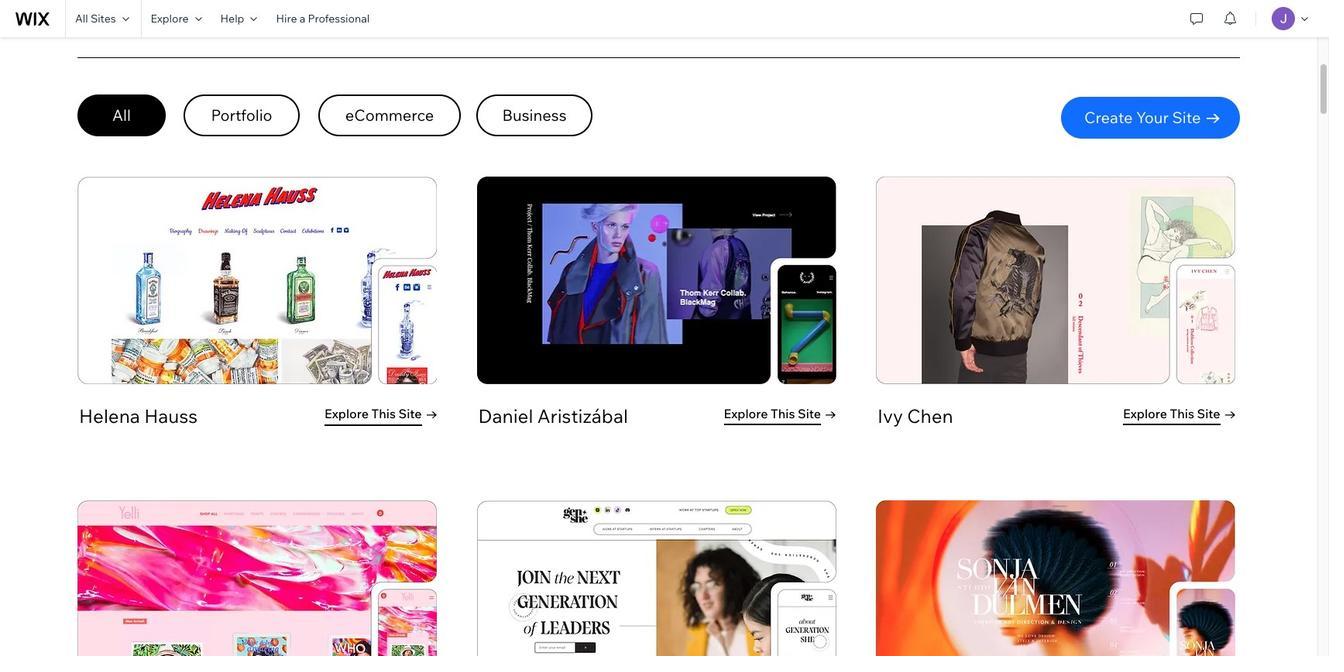 Task type: vqa. For each thing, say whether or not it's contained in the screenshot.
Hire a Professional 'link'
yes



Task type: describe. For each thing, give the bounding box(es) containing it.
all sites
[[75, 12, 116, 26]]

professional
[[308, 12, 370, 26]]

hire a professional
[[276, 12, 370, 26]]

hire
[[276, 12, 297, 26]]

help button
[[211, 0, 267, 37]]

sites
[[91, 12, 116, 26]]

hire a professional link
[[267, 0, 379, 37]]

explore
[[151, 12, 189, 26]]



Task type: locate. For each thing, give the bounding box(es) containing it.
help
[[220, 12, 244, 26]]

a
[[299, 12, 305, 26]]

all
[[75, 12, 88, 26]]



